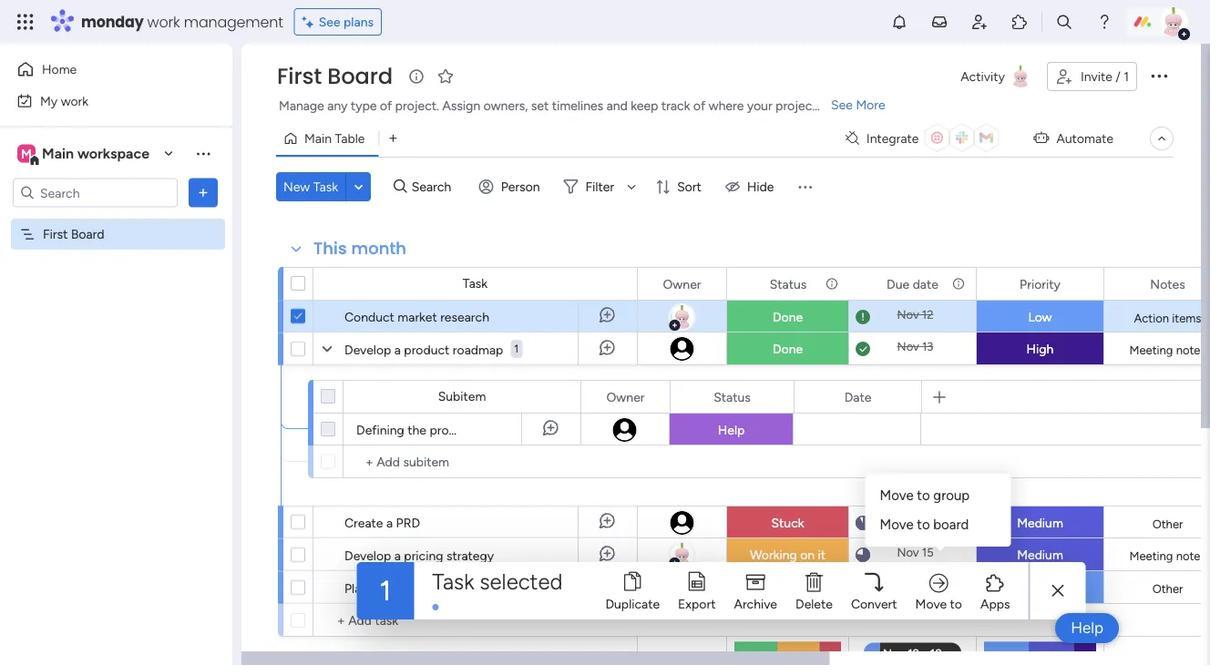 Task type: vqa. For each thing, say whether or not it's contained in the screenshot.
Help center ELEMENT
no



Task type: describe. For each thing, give the bounding box(es) containing it.
strategy
[[446, 548, 494, 563]]

2 low from the top
[[1028, 580, 1052, 596]]

a for prd
[[386, 515, 393, 530]]

collapse board header image
[[1155, 131, 1169, 146]]

meeting for medium
[[1130, 549, 1173, 563]]

your
[[747, 98, 773, 113]]

help button
[[1056, 613, 1119, 643]]

develop for develop a product roadmap
[[345, 342, 391, 357]]

develop a pricing strategy
[[345, 548, 494, 563]]

group
[[934, 487, 970, 504]]

this month
[[314, 237, 407, 260]]

Priority field
[[1015, 274, 1065, 294]]

action
[[1134, 311, 1169, 325]]

1 horizontal spatial status field
[[765, 274, 811, 294]]

13
[[922, 339, 934, 354]]

features,
[[523, 422, 573, 437]]

Date field
[[840, 387, 876, 407]]

new task
[[283, 179, 338, 195]]

person
[[501, 179, 540, 195]]

1 medium from the top
[[1017, 515, 1063, 531]]

work for monday
[[147, 11, 180, 32]]

First Board field
[[273, 61, 397, 92]]

monday work management
[[81, 11, 283, 32]]

workspace image
[[17, 144, 36, 164]]

project.
[[395, 98, 439, 113]]

1 vertical spatial status
[[714, 389, 751, 405]]

project
[[776, 98, 817, 113]]

keep
[[631, 98, 658, 113]]

owners,
[[484, 98, 528, 113]]

2 vertical spatial 1
[[380, 575, 391, 607]]

apps image
[[1011, 13, 1029, 31]]

conduct market research
[[345, 309, 489, 324]]

plan and execute a launch event
[[345, 581, 527, 596]]

0 horizontal spatial owner field
[[602, 387, 649, 407]]

workspace selection element
[[17, 143, 152, 166]]

see plans button
[[294, 8, 382, 36]]

1 working on it from the top
[[750, 547, 826, 563]]

duplicate
[[606, 597, 660, 612]]

2 done from the top
[[773, 341, 803, 357]]

nov 13
[[897, 339, 934, 354]]

1 button
[[511, 333, 522, 365]]

arrow down image
[[621, 176, 643, 198]]

meeting for done
[[1130, 343, 1173, 357]]

product
[[404, 342, 450, 357]]

move to
[[916, 597, 962, 612]]

main for main workspace
[[42, 145, 74, 162]]

this
[[314, 237, 347, 260]]

activity
[[961, 69, 1005, 84]]

column information image for status
[[825, 277, 839, 291]]

0 vertical spatial and
[[607, 98, 628, 113]]

Due date field
[[882, 274, 943, 294]]

move to group
[[880, 487, 970, 504]]

to for group
[[917, 487, 930, 504]]

task selected
[[432, 569, 563, 595]]

home
[[42, 62, 77, 77]]

a for product
[[394, 342, 401, 357]]

+ Add task text field
[[323, 610, 629, 632]]

date
[[845, 389, 872, 405]]

m
[[21, 146, 32, 161]]

workspace
[[77, 145, 149, 162]]

2 medium from the top
[[1017, 547, 1063, 563]]

1 inside invite / 1 button
[[1124, 69, 1129, 84]]

assign
[[442, 98, 480, 113]]

This month field
[[309, 237, 411, 261]]

1 horizontal spatial status
[[770, 276, 807, 292]]

manage
[[279, 98, 324, 113]]

nov for nov 14
[[897, 514, 919, 528]]

nov 12
[[897, 308, 934, 322]]

add view image
[[389, 132, 397, 145]]

where
[[709, 98, 744, 113]]

nov for nov 18
[[897, 578, 919, 593]]

Notes field
[[1146, 274, 1190, 294]]

sort button
[[648, 172, 713, 201]]

1 vertical spatial options image
[[194, 184, 212, 202]]

task inside button
[[313, 179, 338, 195]]

track
[[662, 98, 690, 113]]

person button
[[472, 172, 551, 201]]

execute
[[396, 581, 441, 596]]

menu image
[[796, 178, 814, 196]]

items
[[1172, 311, 1202, 325]]

/
[[1116, 69, 1121, 84]]

plans
[[344, 14, 374, 30]]

task for task
[[463, 276, 488, 291]]

0 vertical spatial first
[[277, 61, 322, 92]]

1 of from the left
[[380, 98, 392, 113]]

board inside list box
[[71, 226, 104, 242]]

develop a product roadmap
[[345, 342, 503, 357]]

owner for the right owner field
[[663, 276, 701, 292]]

see for see more
[[831, 97, 853, 113]]

my
[[40, 93, 58, 108]]

delete
[[796, 597, 833, 612]]

1 other from the top
[[1153, 517, 1183, 531]]

due date
[[887, 276, 939, 292]]

search everything image
[[1055, 13, 1074, 31]]

convert
[[851, 597, 897, 612]]

date
[[913, 276, 939, 292]]

defining
[[356, 422, 404, 437]]

Search in workspace field
[[38, 182, 152, 203]]

manage any type of project. assign owners, set timelines and keep track of where your project stands.
[[279, 98, 861, 113]]

home button
[[11, 55, 196, 84]]

due
[[887, 276, 910, 292]]

meeting notes for done
[[1130, 343, 1206, 357]]

invite
[[1081, 69, 1113, 84]]

main table button
[[276, 124, 379, 153]]

selected
[[480, 569, 563, 595]]

nov 14
[[897, 514, 934, 528]]

stuck
[[771, 515, 804, 531]]

more
[[856, 97, 886, 113]]

nov for nov 15
[[897, 545, 919, 560]]

filter button
[[556, 172, 643, 201]]

market
[[398, 309, 437, 324]]

15
[[922, 545, 934, 560]]

v2 done deadline image
[[856, 340, 870, 358]]

apps
[[981, 596, 1010, 612]]

work for my
[[61, 93, 89, 108]]

stands.
[[820, 98, 861, 113]]

show board description image
[[406, 67, 427, 86]]

first inside list box
[[43, 226, 68, 242]]

table
[[335, 131, 365, 146]]

defining the product's goals, features, and milestones.
[[356, 422, 665, 437]]

meeting notes for medium
[[1130, 549, 1206, 563]]

invite / 1
[[1081, 69, 1129, 84]]

a left launch
[[445, 581, 451, 596]]

nov for nov 12
[[897, 308, 919, 322]]



Task type: locate. For each thing, give the bounding box(es) containing it.
a for pricing
[[394, 548, 401, 563]]

1 vertical spatial to
[[917, 517, 930, 533]]

1 vertical spatial 1
[[514, 342, 519, 355]]

task for task selected
[[432, 569, 474, 595]]

conduct
[[345, 309, 395, 324]]

0 vertical spatial options image
[[1148, 64, 1170, 86]]

1 vertical spatial other
[[1153, 581, 1183, 596]]

0 horizontal spatial status field
[[709, 387, 755, 407]]

inbox image
[[931, 13, 949, 31]]

14
[[922, 514, 934, 528]]

0 vertical spatial task
[[313, 179, 338, 195]]

subitem
[[438, 389, 486, 404]]

1 vertical spatial done
[[773, 341, 803, 357]]

nov left 12
[[897, 308, 919, 322]]

develop down the conduct
[[345, 342, 391, 357]]

5 nov from the top
[[897, 578, 919, 593]]

nov left 14
[[897, 514, 919, 528]]

0 horizontal spatial of
[[380, 98, 392, 113]]

1 horizontal spatial board
[[327, 61, 393, 92]]

1 vertical spatial first
[[43, 226, 68, 242]]

2 vertical spatial task
[[432, 569, 474, 595]]

1 horizontal spatial work
[[147, 11, 180, 32]]

0 vertical spatial status field
[[765, 274, 811, 294]]

new
[[283, 179, 310, 195]]

task
[[313, 179, 338, 195], [463, 276, 488, 291], [432, 569, 474, 595]]

1 notes from the top
[[1176, 343, 1206, 357]]

1 horizontal spatial owner field
[[658, 274, 706, 294]]

sort
[[677, 179, 702, 195]]

export
[[678, 597, 716, 612]]

add to favorites image
[[437, 67, 455, 85]]

notes
[[1176, 343, 1206, 357], [1176, 549, 1206, 563]]

0 horizontal spatial column information image
[[825, 277, 839, 291]]

archive
[[734, 597, 777, 612]]

1 vertical spatial meeting notes
[[1130, 549, 1206, 563]]

any
[[327, 98, 348, 113]]

of right type
[[380, 98, 392, 113]]

1 vertical spatial working on it
[[750, 580, 826, 596]]

1 meeting from the top
[[1130, 343, 1173, 357]]

automate
[[1057, 131, 1114, 146]]

1 low from the top
[[1028, 309, 1052, 325]]

0 horizontal spatial 1
[[380, 575, 391, 607]]

2 notes from the top
[[1176, 549, 1206, 563]]

main inside workspace selection element
[[42, 145, 74, 162]]

product's
[[430, 422, 484, 437]]

+ Add subitem text field
[[353, 451, 542, 473]]

1 vertical spatial notes
[[1176, 549, 1206, 563]]

work right my
[[61, 93, 89, 108]]

1 right /
[[1124, 69, 1129, 84]]

0 horizontal spatial help
[[718, 422, 745, 438]]

nov left 18
[[897, 578, 919, 593]]

2 on from the top
[[800, 580, 815, 596]]

done left v2 done deadline 'image'
[[773, 341, 803, 357]]

plan
[[345, 581, 368, 596]]

0 vertical spatial done
[[773, 309, 803, 325]]

my work
[[40, 93, 89, 108]]

0 vertical spatial board
[[327, 61, 393, 92]]

1 horizontal spatial and
[[576, 422, 597, 437]]

0 vertical spatial move
[[880, 487, 914, 504]]

1 vertical spatial meeting
[[1130, 549, 1173, 563]]

0 vertical spatial notes
[[1176, 343, 1206, 357]]

1 horizontal spatial first board
[[277, 61, 393, 92]]

1 vertical spatial working
[[750, 580, 797, 596]]

nov
[[897, 308, 919, 322], [897, 339, 919, 354], [897, 514, 919, 528], [897, 545, 919, 560], [897, 578, 919, 593]]

management
[[184, 11, 283, 32]]

see left more
[[831, 97, 853, 113]]

my work button
[[11, 86, 196, 115]]

0 vertical spatial other
[[1153, 517, 1183, 531]]

options image down workspace options 'image'
[[194, 184, 212, 202]]

and right features,
[[576, 422, 597, 437]]

high
[[1027, 341, 1054, 357]]

1 horizontal spatial see
[[831, 97, 853, 113]]

0 vertical spatial 1
[[1124, 69, 1129, 84]]

1 working from the top
[[750, 547, 797, 563]]

notifications image
[[890, 13, 909, 31]]

help inside button
[[1071, 619, 1104, 638]]

0 horizontal spatial work
[[61, 93, 89, 108]]

2 develop from the top
[[345, 548, 391, 563]]

1 nov from the top
[[897, 308, 919, 322]]

task right new
[[313, 179, 338, 195]]

work inside "button"
[[61, 93, 89, 108]]

Search field
[[407, 174, 462, 200]]

0 vertical spatial it
[[818, 547, 826, 563]]

1 vertical spatial medium
[[1017, 547, 1063, 563]]

1 horizontal spatial help
[[1071, 619, 1104, 638]]

2 of from the left
[[693, 98, 706, 113]]

1 vertical spatial on
[[800, 580, 815, 596]]

task up research
[[463, 276, 488, 291]]

1 vertical spatial help
[[1071, 619, 1104, 638]]

main inside button
[[304, 131, 332, 146]]

done left "v2 overdue deadline" icon
[[773, 309, 803, 325]]

main right workspace image
[[42, 145, 74, 162]]

research
[[440, 309, 489, 324]]

0 horizontal spatial first
[[43, 226, 68, 242]]

angle down image
[[354, 180, 363, 194]]

0 horizontal spatial owner
[[607, 389, 645, 405]]

see more
[[831, 97, 886, 113]]

notes for done
[[1176, 343, 1206, 357]]

Status field
[[765, 274, 811, 294], [709, 387, 755, 407]]

see left plans
[[319, 14, 341, 30]]

column information image left due
[[825, 277, 839, 291]]

0 vertical spatial owner field
[[658, 274, 706, 294]]

on down stuck
[[800, 547, 815, 563]]

0 vertical spatial low
[[1028, 309, 1052, 325]]

invite / 1 button
[[1047, 62, 1137, 91]]

medium
[[1017, 515, 1063, 531], [1017, 547, 1063, 563]]

0 vertical spatial develop
[[345, 342, 391, 357]]

help image
[[1095, 13, 1114, 31]]

meeting
[[1130, 343, 1173, 357], [1130, 549, 1173, 563]]

nov left 13
[[897, 339, 919, 354]]

0 vertical spatial meeting
[[1130, 343, 1173, 357]]

18
[[922, 578, 934, 593]]

1 horizontal spatial of
[[693, 98, 706, 113]]

1 vertical spatial see
[[831, 97, 853, 113]]

1 column information image from the left
[[825, 277, 839, 291]]

1 horizontal spatial owner
[[663, 276, 701, 292]]

1 vertical spatial and
[[576, 422, 597, 437]]

develop for develop a pricing strategy
[[345, 548, 391, 563]]

0 horizontal spatial see
[[319, 14, 341, 30]]

to left board in the right bottom of the page
[[917, 517, 930, 533]]

milestones.
[[601, 422, 665, 437]]

move for move to group
[[880, 487, 914, 504]]

0 vertical spatial working
[[750, 547, 797, 563]]

working up archive in the bottom of the page
[[750, 580, 797, 596]]

4 nov from the top
[[897, 545, 919, 560]]

0 vertical spatial meeting notes
[[1130, 343, 1206, 357]]

options image right /
[[1148, 64, 1170, 86]]

select product image
[[16, 13, 35, 31]]

1 vertical spatial task
[[463, 276, 488, 291]]

main left "table"
[[304, 131, 332, 146]]

main table
[[304, 131, 365, 146]]

type
[[351, 98, 377, 113]]

0 vertical spatial to
[[917, 487, 930, 504]]

autopilot image
[[1034, 126, 1049, 149]]

to for board
[[917, 517, 930, 533]]

move for move to
[[916, 597, 947, 612]]

0 vertical spatial first board
[[277, 61, 393, 92]]

work
[[147, 11, 180, 32], [61, 93, 89, 108]]

1 vertical spatial low
[[1028, 580, 1052, 596]]

working on it up the delete
[[750, 580, 826, 596]]

0 vertical spatial see
[[319, 14, 341, 30]]

2 meeting from the top
[[1130, 549, 1173, 563]]

1 done from the top
[[773, 309, 803, 325]]

pricing
[[404, 548, 443, 563]]

board
[[934, 517, 969, 533]]

create
[[345, 515, 383, 530]]

prd
[[396, 515, 420, 530]]

see
[[319, 14, 341, 30], [831, 97, 853, 113]]

1 vertical spatial it
[[818, 580, 826, 596]]

to up 14
[[917, 487, 930, 504]]

first down search in workspace field on the left
[[43, 226, 68, 242]]

and left keep
[[607, 98, 628, 113]]

0 vertical spatial help
[[718, 422, 745, 438]]

of
[[380, 98, 392, 113], [693, 98, 706, 113]]

notes
[[1150, 276, 1185, 292]]

board down search in workspace field on the left
[[71, 226, 104, 242]]

first board up any
[[277, 61, 393, 92]]

nov for nov 13
[[897, 339, 919, 354]]

to left apps
[[950, 597, 962, 612]]

integrate
[[867, 131, 919, 146]]

notes for medium
[[1176, 549, 1206, 563]]

new task button
[[276, 172, 345, 201]]

1 meeting notes from the top
[[1130, 343, 1206, 357]]

done
[[773, 309, 803, 325], [773, 341, 803, 357]]

2 column information image from the left
[[952, 277, 966, 291]]

roadmap
[[453, 342, 503, 357]]

first up manage at the top left of the page
[[277, 61, 322, 92]]

1 vertical spatial owner field
[[602, 387, 649, 407]]

see more link
[[829, 96, 887, 114]]

1 on from the top
[[800, 547, 815, 563]]

1 inside 1 button
[[514, 342, 519, 355]]

invite members image
[[971, 13, 989, 31]]

2 it from the top
[[818, 580, 826, 596]]

goals,
[[487, 422, 520, 437]]

1 vertical spatial first board
[[43, 226, 104, 242]]

it
[[818, 547, 826, 563], [818, 580, 826, 596]]

1 horizontal spatial main
[[304, 131, 332, 146]]

1 horizontal spatial first
[[277, 61, 322, 92]]

first board inside list box
[[43, 226, 104, 242]]

v2 search image
[[394, 177, 407, 197]]

1 horizontal spatial 1
[[514, 342, 519, 355]]

main for main table
[[304, 131, 332, 146]]

2 horizontal spatial and
[[607, 98, 628, 113]]

1 vertical spatial owner
[[607, 389, 645, 405]]

work right monday
[[147, 11, 180, 32]]

workspace options image
[[194, 144, 212, 162]]

a left pricing
[[394, 548, 401, 563]]

priority
[[1020, 276, 1061, 292]]

0 horizontal spatial main
[[42, 145, 74, 162]]

a
[[394, 342, 401, 357], [386, 515, 393, 530], [394, 548, 401, 563], [445, 581, 451, 596]]

of right track
[[693, 98, 706, 113]]

2 working on it from the top
[[750, 580, 826, 596]]

2 meeting notes from the top
[[1130, 549, 1206, 563]]

0 vertical spatial owner
[[663, 276, 701, 292]]

3 nov from the top
[[897, 514, 919, 528]]

ruby anderson image
[[1159, 7, 1188, 36]]

1 vertical spatial status field
[[709, 387, 755, 407]]

1 vertical spatial develop
[[345, 548, 391, 563]]

1 it from the top
[[818, 547, 826, 563]]

option
[[0, 218, 232, 221]]

0 vertical spatial medium
[[1017, 515, 1063, 531]]

2 horizontal spatial 1
[[1124, 69, 1129, 84]]

develop down create
[[345, 548, 391, 563]]

0 horizontal spatial options image
[[194, 184, 212, 202]]

meeting notes
[[1130, 343, 1206, 357], [1130, 549, 1206, 563]]

0 vertical spatial status
[[770, 276, 807, 292]]

column information image right "date"
[[952, 277, 966, 291]]

1 horizontal spatial column information image
[[952, 277, 966, 291]]

main
[[304, 131, 332, 146], [42, 145, 74, 162]]

nov 18
[[897, 578, 934, 593]]

working down stuck
[[750, 547, 797, 563]]

move down 18
[[916, 597, 947, 612]]

set
[[531, 98, 549, 113]]

medium up 'help' button
[[1017, 547, 1063, 563]]

monday
[[81, 11, 144, 32]]

see inside button
[[319, 14, 341, 30]]

medium right board in the right bottom of the page
[[1017, 515, 1063, 531]]

month
[[351, 237, 407, 260]]

working on it down stuck
[[750, 547, 826, 563]]

0 horizontal spatial and
[[371, 581, 393, 596]]

column information image
[[825, 277, 839, 291], [952, 277, 966, 291]]

1 vertical spatial work
[[61, 93, 89, 108]]

2 working from the top
[[750, 580, 797, 596]]

options image
[[1148, 64, 1170, 86], [194, 184, 212, 202]]

1 horizontal spatial options image
[[1148, 64, 1170, 86]]

first board down search in workspace field on the left
[[43, 226, 104, 242]]

owner
[[663, 276, 701, 292], [607, 389, 645, 405]]

nov left 15
[[897, 545, 919, 560]]

create a prd
[[345, 515, 420, 530]]

2 vertical spatial move
[[916, 597, 947, 612]]

move
[[880, 487, 914, 504], [880, 517, 914, 533], [916, 597, 947, 612]]

1 vertical spatial board
[[71, 226, 104, 242]]

action items
[[1134, 311, 1202, 325]]

first board list box
[[0, 215, 232, 496]]

2 nov from the top
[[897, 339, 919, 354]]

1 right 'plan'
[[380, 575, 391, 607]]

on up the delete
[[800, 580, 815, 596]]

1 vertical spatial move
[[880, 517, 914, 533]]

0 horizontal spatial first board
[[43, 226, 104, 242]]

nov 15
[[897, 545, 934, 560]]

a left the prd
[[386, 515, 393, 530]]

0 horizontal spatial status
[[714, 389, 751, 405]]

12
[[922, 308, 934, 322]]

move left 14
[[880, 517, 914, 533]]

task down "strategy"
[[432, 569, 474, 595]]

and right 'plan'
[[371, 581, 393, 596]]

1 right roadmap
[[514, 342, 519, 355]]

1 develop from the top
[[345, 342, 391, 357]]

first
[[277, 61, 322, 92], [43, 226, 68, 242]]

dapulse integrations image
[[846, 132, 859, 145]]

board up type
[[327, 61, 393, 92]]

0 vertical spatial working on it
[[750, 547, 826, 563]]

Owner field
[[658, 274, 706, 294], [602, 387, 649, 407]]

timelines
[[552, 98, 604, 113]]

2 other from the top
[[1153, 581, 1183, 596]]

column information image for due date
[[952, 277, 966, 291]]

activity button
[[954, 62, 1040, 91]]

1
[[1124, 69, 1129, 84], [514, 342, 519, 355], [380, 575, 391, 607]]

v2 overdue deadline image
[[856, 309, 870, 326]]

move to board
[[880, 517, 969, 533]]

a left product
[[394, 342, 401, 357]]

2 vertical spatial and
[[371, 581, 393, 596]]

0 vertical spatial on
[[800, 547, 815, 563]]

move up nov 14
[[880, 487, 914, 504]]

owner for the left owner field
[[607, 389, 645, 405]]

event
[[495, 581, 527, 596]]

0 horizontal spatial board
[[71, 226, 104, 242]]

see for see plans
[[319, 14, 341, 30]]

main workspace
[[42, 145, 149, 162]]

2 vertical spatial to
[[950, 597, 962, 612]]

move for move to board
[[880, 517, 914, 533]]

0 vertical spatial work
[[147, 11, 180, 32]]



